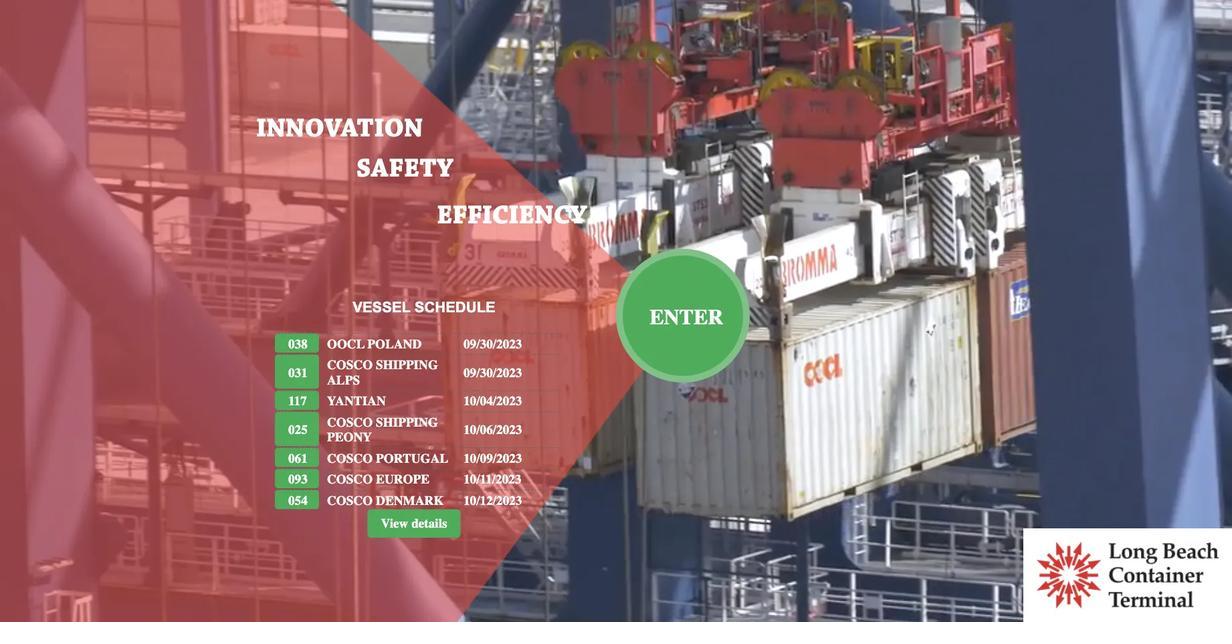Task type: vqa. For each thing, say whether or not it's contained in the screenshot.
40HQ cell
no



Task type: locate. For each thing, give the bounding box(es) containing it.
0 vertical spatial 09/30/2023
[[464, 336, 522, 351]]

cosco for cosco portugal
[[327, 451, 373, 466]]

10/11/2023
[[464, 472, 522, 487]]

2 cosco from the top
[[327, 415, 373, 430]]

5 cosco from the top
[[327, 493, 373, 508]]

1 vertical spatial 09/30/2023
[[464, 365, 522, 380]]

view
[[381, 516, 409, 531]]

cosco shipping peony
[[327, 415, 438, 445]]

peony
[[327, 430, 372, 445]]

shipping down poland at left
[[376, 357, 438, 373]]

vessel schedule
[[353, 299, 496, 315]]

cosco down oocl
[[327, 357, 373, 373]]

cosco europe
[[327, 472, 430, 487]]

4 cosco from the top
[[327, 472, 373, 487]]

cosco up cosco denmark
[[327, 472, 373, 487]]

2 shipping from the top
[[376, 415, 438, 430]]

cosco down peony at the left of the page
[[327, 451, 373, 466]]

09/30/2023 up "10/04/2023"
[[464, 365, 522, 380]]

10/04/2023
[[464, 394, 522, 409]]

cosco for cosco shipping alps
[[327, 357, 373, 373]]

10/12/2023
[[464, 493, 522, 508]]

cosco inside the cosco shipping peony
[[327, 415, 373, 430]]

details
[[412, 516, 447, 531]]

09/30/2023
[[464, 336, 522, 351], [464, 365, 522, 380]]

efficiency
[[437, 203, 587, 230]]

0 vertical spatial shipping
[[376, 357, 438, 373]]

cosco down yantian
[[327, 415, 373, 430]]

038
[[288, 336, 308, 351]]

1 cosco from the top
[[327, 357, 373, 373]]

2 09/30/2023 from the top
[[464, 365, 522, 380]]

117
[[288, 394, 307, 409]]

cosco for cosco europe
[[327, 472, 373, 487]]

025
[[288, 422, 308, 437]]

portugal
[[376, 451, 449, 466]]

shipping inside the cosco shipping peony
[[376, 415, 438, 430]]

shipping inside cosco shipping alps
[[376, 357, 438, 373]]

shipping
[[376, 357, 438, 373], [376, 415, 438, 430]]

shipping up portugal
[[376, 415, 438, 430]]

cosco inside cosco shipping alps
[[327, 357, 373, 373]]

09/30/2023 for shipping
[[464, 365, 522, 380]]

innovation
[[256, 116, 423, 143]]

cosco
[[327, 357, 373, 373], [327, 415, 373, 430], [327, 451, 373, 466], [327, 472, 373, 487], [327, 493, 373, 508]]

cosco down the cosco europe
[[327, 493, 373, 508]]

1 09/30/2023 from the top
[[464, 336, 522, 351]]

3 cosco from the top
[[327, 451, 373, 466]]

denmark
[[376, 493, 444, 508]]

1 vertical spatial shipping
[[376, 415, 438, 430]]

09/30/2023 down schedule
[[464, 336, 522, 351]]

1 shipping from the top
[[376, 357, 438, 373]]

cosco portugal
[[327, 451, 449, 466]]



Task type: describe. For each thing, give the bounding box(es) containing it.
cosco for cosco denmark
[[327, 493, 373, 508]]

schedule
[[415, 299, 496, 315]]

enter link
[[650, 305, 724, 330]]

alps
[[327, 373, 360, 388]]

10/06/2023
[[464, 422, 522, 437]]

vessel
[[353, 299, 411, 315]]

poland
[[368, 336, 422, 351]]

061
[[288, 451, 308, 466]]

10/09/2023
[[464, 451, 522, 466]]

shipping for cosco shipping alps
[[376, 357, 438, 373]]

shipping for cosco shipping peony
[[376, 415, 438, 430]]

cosco shipping alps
[[327, 357, 438, 388]]

europe
[[376, 472, 430, 487]]

yantian
[[327, 394, 386, 409]]

view details link
[[368, 510, 461, 538]]

oocl
[[327, 336, 365, 351]]

safety
[[357, 157, 454, 183]]

09/30/2023 for poland
[[464, 336, 522, 351]]

031
[[288, 365, 308, 380]]

cosco denmark
[[327, 493, 444, 508]]

view details
[[381, 516, 447, 531]]

cosco for cosco shipping peony
[[327, 415, 373, 430]]

054
[[288, 493, 308, 508]]

enter
[[650, 305, 724, 330]]

093
[[288, 472, 308, 487]]

oocl poland
[[327, 336, 422, 351]]



